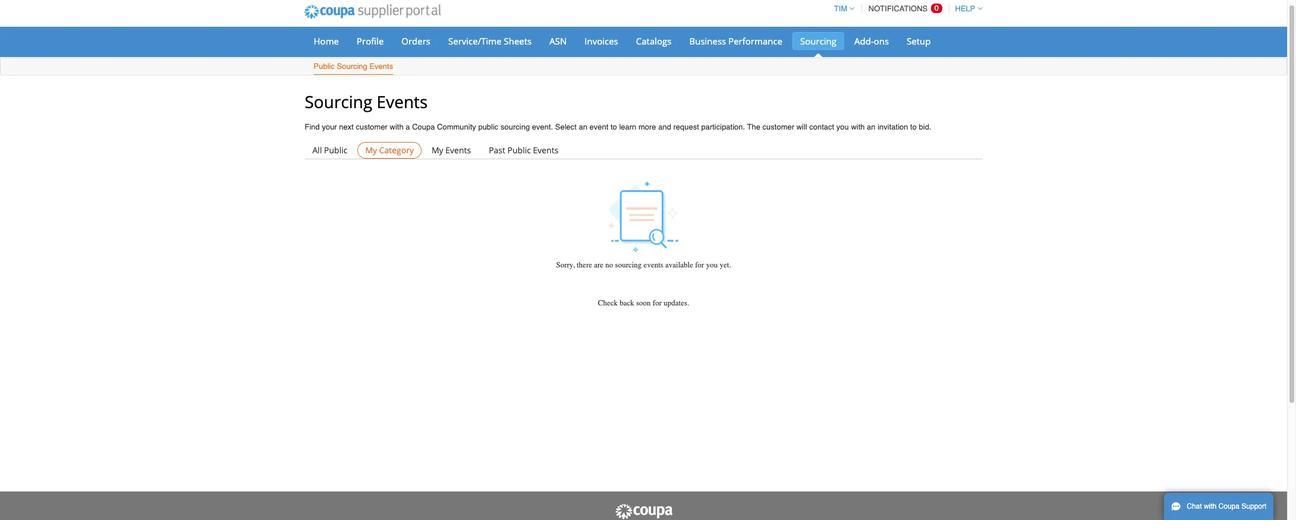 Task type: locate. For each thing, give the bounding box(es) containing it.
1 horizontal spatial with
[[851, 122, 865, 131]]

sourcing for sourcing
[[800, 35, 837, 47]]

1 vertical spatial sourcing
[[337, 62, 367, 71]]

tim
[[834, 4, 847, 13]]

business performance link
[[682, 32, 790, 50]]

public
[[478, 122, 498, 131]]

business performance
[[689, 35, 782, 47]]

customer
[[356, 122, 388, 131], [763, 122, 794, 131]]

to left learn
[[611, 122, 617, 131]]

soon
[[636, 299, 651, 308]]

1 horizontal spatial my
[[432, 145, 443, 156]]

to left bid.
[[910, 122, 917, 131]]

event
[[590, 122, 608, 131]]

coupa
[[412, 122, 435, 131], [1219, 502, 1240, 511]]

public for past
[[507, 145, 531, 156]]

you left yet.
[[706, 261, 718, 270]]

sourcing up next
[[305, 90, 372, 113]]

orders link
[[394, 32, 438, 50]]

1 horizontal spatial for
[[695, 261, 704, 270]]

business
[[689, 35, 726, 47]]

all public link
[[305, 142, 355, 159]]

0 horizontal spatial an
[[579, 122, 587, 131]]

the
[[747, 122, 760, 131]]

1 horizontal spatial an
[[867, 122, 876, 131]]

coupa supplier portal image
[[296, 0, 449, 27], [614, 504, 673, 520]]

events down event.
[[533, 145, 559, 156]]

0 horizontal spatial you
[[706, 261, 718, 270]]

my for my category
[[365, 145, 377, 156]]

public
[[314, 62, 335, 71], [324, 145, 347, 156], [507, 145, 531, 156]]

0 vertical spatial coupa supplier portal image
[[296, 0, 449, 27]]

events inside "link"
[[533, 145, 559, 156]]

coupa right the 'a'
[[412, 122, 435, 131]]

1 horizontal spatial to
[[910, 122, 917, 131]]

you right contact
[[836, 122, 849, 131]]

past public events
[[489, 145, 559, 156]]

an left event
[[579, 122, 587, 131]]

events
[[644, 261, 663, 270]]

0 vertical spatial you
[[836, 122, 849, 131]]

sourcing for sourcing events
[[305, 90, 372, 113]]

sourcing right no
[[615, 261, 642, 270]]

0 horizontal spatial sourcing
[[501, 122, 530, 131]]

you
[[836, 122, 849, 131], [706, 261, 718, 270]]

chat
[[1187, 502, 1202, 511]]

0 vertical spatial sourcing
[[501, 122, 530, 131]]

with left the 'a'
[[390, 122, 404, 131]]

service/time sheets
[[448, 35, 532, 47]]

2 vertical spatial sourcing
[[305, 90, 372, 113]]

event.
[[532, 122, 553, 131]]

for
[[695, 261, 704, 270], [653, 299, 662, 308]]

my down community
[[432, 145, 443, 156]]

0 horizontal spatial my
[[365, 145, 377, 156]]

request
[[673, 122, 699, 131]]

1 my from the left
[[365, 145, 377, 156]]

profile
[[357, 35, 384, 47]]

sourcing
[[501, 122, 530, 131], [615, 261, 642, 270]]

my left category
[[365, 145, 377, 156]]

navigation
[[829, 0, 982, 20]]

asn
[[550, 35, 567, 47]]

1 vertical spatial you
[[706, 261, 718, 270]]

1 vertical spatial for
[[653, 299, 662, 308]]

for right soon
[[653, 299, 662, 308]]

add-ons
[[854, 35, 889, 47]]

public inside the all public 'link'
[[324, 145, 347, 156]]

tab list
[[305, 142, 982, 159]]

0 vertical spatial for
[[695, 261, 704, 270]]

select
[[555, 122, 577, 131]]

sourcing up 'past public events'
[[501, 122, 530, 131]]

2 horizontal spatial with
[[1204, 502, 1217, 511]]

customer right next
[[356, 122, 388, 131]]

public inside past public events "link"
[[507, 145, 531, 156]]

2 my from the left
[[432, 145, 443, 156]]

contact
[[809, 122, 834, 131]]

an
[[579, 122, 587, 131], [867, 122, 876, 131]]

an left invitation
[[867, 122, 876, 131]]

sourcing down profile
[[337, 62, 367, 71]]

with left invitation
[[851, 122, 865, 131]]

events down community
[[445, 145, 471, 156]]

support
[[1242, 502, 1267, 511]]

sourcing
[[800, 35, 837, 47], [337, 62, 367, 71], [305, 90, 372, 113]]

chat with coupa support button
[[1164, 493, 1274, 520]]

public sourcing events
[[314, 62, 393, 71]]

events
[[369, 62, 393, 71], [377, 90, 428, 113], [445, 145, 471, 156], [533, 145, 559, 156]]

public right all
[[324, 145, 347, 156]]

your
[[322, 122, 337, 131]]

past public events link
[[481, 142, 566, 159]]

tab list containing all public
[[305, 142, 982, 159]]

events up the 'a'
[[377, 90, 428, 113]]

sourcing inside sourcing link
[[800, 35, 837, 47]]

0 vertical spatial sourcing
[[800, 35, 837, 47]]

yet.
[[720, 261, 731, 270]]

customer left will
[[763, 122, 794, 131]]

with
[[390, 122, 404, 131], [851, 122, 865, 131], [1204, 502, 1217, 511]]

invitation
[[878, 122, 908, 131]]

will
[[796, 122, 807, 131]]

1 an from the left
[[579, 122, 587, 131]]

public down home link
[[314, 62, 335, 71]]

coupa inside 'button'
[[1219, 502, 1240, 511]]

0 horizontal spatial customer
[[356, 122, 388, 131]]

service/time sheets link
[[441, 32, 539, 50]]

invoices link
[[577, 32, 626, 50]]

catalogs
[[636, 35, 672, 47]]

public right past
[[507, 145, 531, 156]]

1 horizontal spatial customer
[[763, 122, 794, 131]]

with right chat
[[1204, 502, 1217, 511]]

all public
[[312, 145, 347, 156]]

catalogs link
[[628, 32, 679, 50]]

1 horizontal spatial coupa
[[1219, 502, 1240, 511]]

my events link
[[424, 142, 479, 159]]

my for my events
[[432, 145, 443, 156]]

0 vertical spatial coupa
[[412, 122, 435, 131]]

with inside chat with coupa support 'button'
[[1204, 502, 1217, 511]]

for right available
[[695, 261, 704, 270]]

0 horizontal spatial to
[[611, 122, 617, 131]]

updates.
[[664, 299, 689, 308]]

1 horizontal spatial you
[[836, 122, 849, 131]]

1 horizontal spatial sourcing
[[615, 261, 642, 270]]

1 vertical spatial coupa
[[1219, 502, 1240, 511]]

0 horizontal spatial with
[[390, 122, 404, 131]]

more
[[639, 122, 656, 131]]

help link
[[950, 4, 982, 13]]

0 horizontal spatial coupa
[[412, 122, 435, 131]]

1 horizontal spatial coupa supplier portal image
[[614, 504, 673, 520]]

ons
[[874, 35, 889, 47]]

to
[[611, 122, 617, 131], [910, 122, 917, 131]]

performance
[[728, 35, 782, 47]]

sourcing down tim
[[800, 35, 837, 47]]

my category
[[365, 145, 414, 156]]

my
[[365, 145, 377, 156], [432, 145, 443, 156]]

coupa left the support
[[1219, 502, 1240, 511]]



Task type: vqa. For each thing, say whether or not it's contained in the screenshot.
Search 'text box'
no



Task type: describe. For each thing, give the bounding box(es) containing it.
0
[[934, 4, 939, 12]]

home link
[[306, 32, 347, 50]]

orders
[[402, 35, 430, 47]]

sourcing events
[[305, 90, 428, 113]]

my events
[[432, 145, 471, 156]]

find
[[305, 122, 320, 131]]

2 an from the left
[[867, 122, 876, 131]]

1 vertical spatial sourcing
[[615, 261, 642, 270]]

my category link
[[358, 142, 422, 159]]

all
[[312, 145, 322, 156]]

notifications
[[869, 4, 928, 13]]

public sourcing events link
[[313, 59, 394, 75]]

add-
[[854, 35, 874, 47]]

back
[[620, 299, 634, 308]]

notifications 0
[[869, 4, 939, 13]]

service/time
[[448, 35, 502, 47]]

find your next customer with a coupa community public sourcing event. select an event to learn more and request participation. the customer will contact you with an invitation to bid.
[[305, 122, 931, 131]]

asn link
[[542, 32, 575, 50]]

2 to from the left
[[910, 122, 917, 131]]

public inside the 'public sourcing events' link
[[314, 62, 335, 71]]

sorry, there are no sourcing events available for you yet.
[[556, 261, 731, 270]]

navigation containing notifications 0
[[829, 0, 982, 20]]

chat with coupa support
[[1187, 502, 1267, 511]]

home
[[314, 35, 339, 47]]

sheets
[[504, 35, 532, 47]]

past
[[489, 145, 505, 156]]

no
[[605, 261, 613, 270]]

next
[[339, 122, 354, 131]]

events down profile
[[369, 62, 393, 71]]

bid.
[[919, 122, 931, 131]]

1 customer from the left
[[356, 122, 388, 131]]

category
[[379, 145, 414, 156]]

public for all
[[324, 145, 347, 156]]

setup link
[[899, 32, 938, 50]]

check
[[598, 299, 618, 308]]

profile link
[[349, 32, 391, 50]]

0 horizontal spatial coupa supplier portal image
[[296, 0, 449, 27]]

2 customer from the left
[[763, 122, 794, 131]]

and
[[658, 122, 671, 131]]

there
[[577, 261, 592, 270]]

sourcing inside the 'public sourcing events' link
[[337, 62, 367, 71]]

sourcing link
[[793, 32, 844, 50]]

check back soon for updates.
[[598, 299, 689, 308]]

community
[[437, 122, 476, 131]]

participation.
[[701, 122, 745, 131]]

are
[[594, 261, 604, 270]]

learn
[[619, 122, 636, 131]]

0 horizontal spatial for
[[653, 299, 662, 308]]

help
[[955, 4, 975, 13]]

setup
[[907, 35, 931, 47]]

add-ons link
[[847, 32, 897, 50]]

invoices
[[585, 35, 618, 47]]

tim link
[[829, 4, 854, 13]]

1 to from the left
[[611, 122, 617, 131]]

sorry,
[[556, 261, 575, 270]]

1 vertical spatial coupa supplier portal image
[[614, 504, 673, 520]]

available
[[665, 261, 693, 270]]

a
[[406, 122, 410, 131]]



